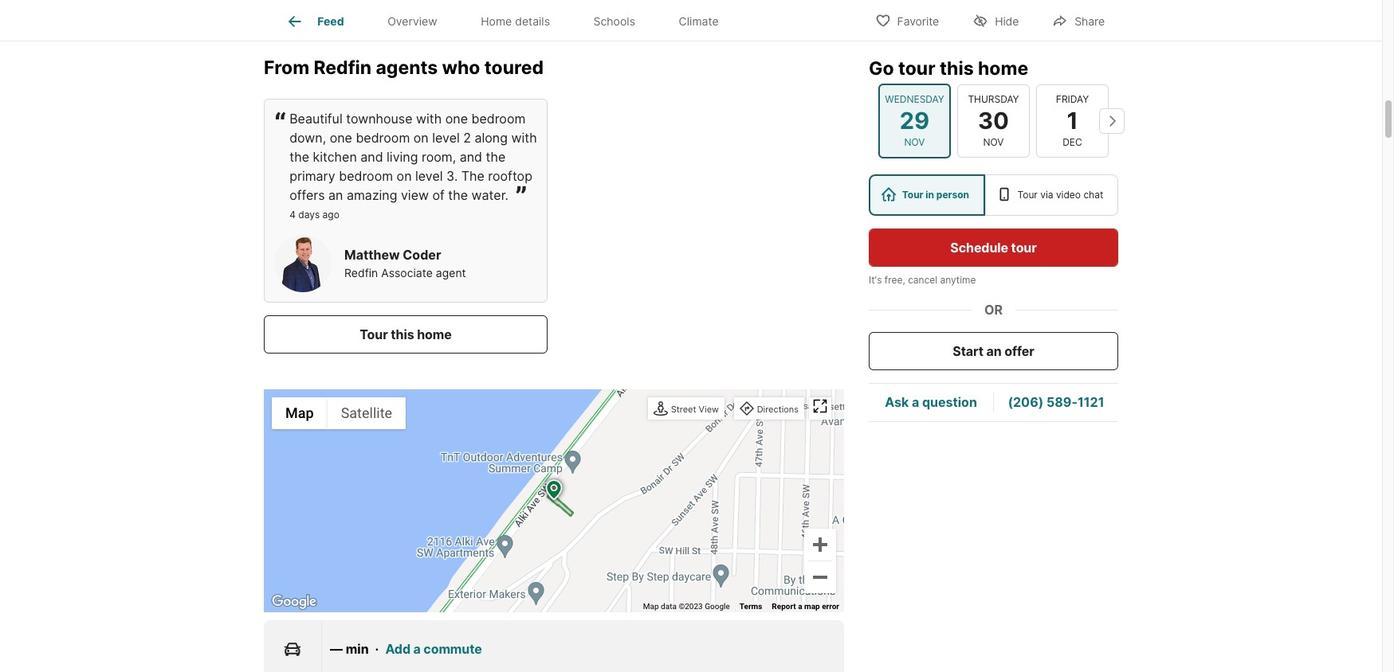 Task type: locate. For each thing, give the bounding box(es) containing it.
this
[[940, 57, 974, 80], [391, 327, 414, 343]]

an left offer
[[986, 344, 1002, 359]]

the down the along
[[486, 149, 506, 165]]

0 horizontal spatial a
[[413, 642, 421, 658]]

1 horizontal spatial a
[[798, 603, 802, 611]]

a right the add
[[413, 642, 421, 658]]

0 vertical spatial bedroom
[[471, 111, 526, 127]]

level
[[432, 130, 460, 146], [415, 168, 443, 184]]

0 horizontal spatial an
[[328, 187, 343, 203]]

1 vertical spatial tour
[[1011, 240, 1037, 256]]

it's
[[869, 274, 882, 286]]

0 vertical spatial with
[[416, 111, 442, 127]]

ask a question
[[885, 395, 977, 411]]

satellite
[[341, 405, 392, 422]]

redfin
[[314, 57, 372, 79], [344, 267, 378, 280]]

1 horizontal spatial home
[[978, 57, 1028, 80]]

1 horizontal spatial on
[[414, 130, 429, 146]]

friday
[[1056, 93, 1089, 105]]

redfin inside the "matthew coder redfin associate agent"
[[344, 267, 378, 280]]

with
[[416, 111, 442, 127], [511, 130, 537, 146]]

this up thursday on the right top of page
[[940, 57, 974, 80]]

2 horizontal spatial tour
[[1017, 189, 1038, 201]]

and
[[360, 149, 383, 165], [460, 149, 482, 165]]

overview tab
[[366, 2, 459, 41]]

with right the along
[[511, 130, 537, 146]]

a right ask
[[912, 395, 919, 411]]

map inside popup button
[[285, 405, 314, 422]]

1 horizontal spatial with
[[511, 130, 537, 146]]

on up room,
[[414, 130, 429, 146]]

menu bar
[[272, 398, 406, 430]]

and up the
[[460, 149, 482, 165]]

1 vertical spatial an
[[986, 344, 1002, 359]]

wednesday
[[885, 93, 944, 105]]

data
[[661, 603, 677, 611]]

one up 2
[[445, 111, 468, 127]]

menu bar containing map
[[272, 398, 406, 430]]

1 horizontal spatial the
[[448, 187, 468, 203]]

nov
[[904, 136, 925, 148], [983, 136, 1004, 148]]

2 horizontal spatial a
[[912, 395, 919, 411]]

1 horizontal spatial tour
[[1011, 240, 1037, 256]]

1 horizontal spatial and
[[460, 149, 482, 165]]

1 vertical spatial level
[[415, 168, 443, 184]]

map left satellite popup button
[[285, 405, 314, 422]]

a for question
[[912, 395, 919, 411]]

nov inside wednesday 29 nov
[[904, 136, 925, 148]]

home up thursday on the right top of page
[[978, 57, 1028, 80]]

water.
[[472, 187, 509, 203]]

tour down associate
[[360, 327, 388, 343]]

1 vertical spatial one
[[330, 130, 352, 146]]

next image
[[1099, 108, 1125, 134]]

0 horizontal spatial one
[[330, 130, 352, 146]]

0 vertical spatial level
[[432, 130, 460, 146]]

the right of
[[448, 187, 468, 203]]

nov down 29
[[904, 136, 925, 148]]

google
[[705, 603, 730, 611]]

list box
[[869, 175, 1118, 216]]

redfin down feed
[[314, 57, 372, 79]]

tour inside button
[[1011, 240, 1037, 256]]

0 vertical spatial this
[[940, 57, 974, 80]]

1 vertical spatial this
[[391, 327, 414, 343]]

map region
[[92, 228, 908, 636]]

home details
[[481, 15, 550, 28]]

bedroom up the along
[[471, 111, 526, 127]]

feed link
[[286, 12, 344, 31]]

amazing
[[347, 187, 397, 203]]

0 horizontal spatial this
[[391, 327, 414, 343]]

coder
[[403, 247, 441, 263]]

30
[[978, 107, 1009, 135]]

bedroom up amazing
[[339, 168, 393, 184]]

a
[[912, 395, 919, 411], [798, 603, 802, 611], [413, 642, 421, 658]]

0 vertical spatial tour
[[898, 57, 935, 80]]

days
[[298, 209, 320, 221]]

1 vertical spatial a
[[798, 603, 802, 611]]

one up 'kitchen'
[[330, 130, 352, 146]]

4 days ago
[[289, 209, 339, 221]]

on
[[414, 130, 429, 146], [397, 168, 412, 184]]

street view button
[[649, 399, 723, 421]]

climate
[[679, 15, 719, 28]]

add a commute button
[[385, 640, 482, 659]]

0 horizontal spatial with
[[416, 111, 442, 127]]

tour right schedule
[[1011, 240, 1037, 256]]

a left map
[[798, 603, 802, 611]]

agent
[[436, 267, 466, 280]]

map
[[804, 603, 820, 611]]

0 vertical spatial a
[[912, 395, 919, 411]]

level up of
[[415, 168, 443, 184]]

living
[[387, 149, 418, 165]]

report a map error link
[[772, 603, 839, 611]]

None button
[[878, 83, 951, 159], [957, 84, 1030, 158], [1036, 84, 1109, 158], [878, 83, 951, 159], [957, 84, 1030, 158], [1036, 84, 1109, 158]]

level up room,
[[432, 130, 460, 146]]

on down living
[[397, 168, 412, 184]]

rooftop
[[488, 168, 532, 184]]

bedroom down townhouse
[[356, 130, 410, 146]]

nov down 30
[[983, 136, 1004, 148]]

0 horizontal spatial nov
[[904, 136, 925, 148]]

video
[[1056, 189, 1081, 201]]

0 vertical spatial map
[[285, 405, 314, 422]]

thursday 30 nov
[[968, 93, 1019, 148]]

via
[[1040, 189, 1053, 201]]

1 vertical spatial on
[[397, 168, 412, 184]]

1 vertical spatial bedroom
[[356, 130, 410, 146]]

with up room,
[[416, 111, 442, 127]]

tour for tour via video chat
[[1017, 189, 1038, 201]]

0 horizontal spatial and
[[360, 149, 383, 165]]

2 nov from the left
[[983, 136, 1004, 148]]

tour this home button
[[264, 316, 548, 354]]

1 vertical spatial redfin
[[344, 267, 378, 280]]

0 horizontal spatial tour
[[360, 327, 388, 343]]

1 vertical spatial with
[[511, 130, 537, 146]]

this down associate
[[391, 327, 414, 343]]

1 horizontal spatial tour
[[902, 189, 923, 201]]

tour for schedule
[[1011, 240, 1037, 256]]

tour for go
[[898, 57, 935, 80]]

and left living
[[360, 149, 383, 165]]

agents
[[376, 57, 438, 79]]

matthew coder image
[[274, 235, 332, 292]]

error
[[822, 603, 839, 611]]

the down 'down,'
[[289, 149, 309, 165]]

tour left in
[[902, 189, 923, 201]]

1 horizontal spatial an
[[986, 344, 1002, 359]]

0 vertical spatial an
[[328, 187, 343, 203]]

tour
[[898, 57, 935, 80], [1011, 240, 1037, 256]]

1 horizontal spatial map
[[643, 603, 659, 611]]

go tour this home
[[869, 57, 1028, 80]]

4
[[289, 209, 296, 221]]

tour left via
[[1017, 189, 1038, 201]]

google image
[[268, 592, 320, 613]]

ago
[[322, 209, 339, 221]]

an up 'ago'
[[328, 187, 343, 203]]

one
[[445, 111, 468, 127], [330, 130, 352, 146]]

bedroom
[[471, 111, 526, 127], [356, 130, 410, 146], [339, 168, 393, 184]]

(206) 589-1121 link
[[1008, 395, 1104, 411]]

home
[[481, 15, 512, 28]]

home
[[978, 57, 1028, 80], [417, 327, 452, 343]]

0 horizontal spatial on
[[397, 168, 412, 184]]

tour inside option
[[1017, 189, 1038, 201]]

map left data
[[643, 603, 659, 611]]

0 vertical spatial home
[[978, 57, 1028, 80]]

map
[[285, 405, 314, 422], [643, 603, 659, 611]]

chat
[[1084, 189, 1103, 201]]

nov inside thursday 30 nov
[[983, 136, 1004, 148]]

associate
[[381, 267, 433, 280]]

1 horizontal spatial nov
[[983, 136, 1004, 148]]

1 vertical spatial map
[[643, 603, 659, 611]]

2 vertical spatial bedroom
[[339, 168, 393, 184]]

go
[[869, 57, 894, 80]]

2 horizontal spatial the
[[486, 149, 506, 165]]

·
[[375, 642, 379, 658]]

1 vertical spatial home
[[417, 327, 452, 343]]

directions
[[757, 404, 799, 415]]

home details tab
[[459, 2, 572, 41]]

offer
[[1004, 344, 1034, 359]]

—
[[330, 642, 343, 658]]

person
[[936, 189, 969, 201]]

0 horizontal spatial the
[[289, 149, 309, 165]]

down,
[[289, 130, 326, 146]]

tour via video chat option
[[985, 175, 1118, 216]]

tab list
[[264, 0, 753, 41]]

the
[[289, 149, 309, 165], [486, 149, 506, 165], [448, 187, 468, 203]]

home down agent
[[417, 327, 452, 343]]

redfin down matthew
[[344, 267, 378, 280]]

0 horizontal spatial home
[[417, 327, 452, 343]]

tour inside option
[[902, 189, 923, 201]]

(206) 589-1121
[[1008, 395, 1104, 411]]

1 nov from the left
[[904, 136, 925, 148]]

1 horizontal spatial one
[[445, 111, 468, 127]]

tour inside button
[[360, 327, 388, 343]]

tour in person option
[[869, 175, 985, 216]]

0 horizontal spatial tour
[[898, 57, 935, 80]]

0 horizontal spatial map
[[285, 405, 314, 422]]

tour up wednesday
[[898, 57, 935, 80]]



Task type: vqa. For each thing, say whether or not it's contained in the screenshot.
'91607'
no



Task type: describe. For each thing, give the bounding box(es) containing it.
beautiful
[[289, 111, 343, 127]]

2 and from the left
[[460, 149, 482, 165]]

room,
[[422, 149, 456, 165]]

from
[[264, 57, 309, 79]]

1121
[[1078, 395, 1104, 411]]

view
[[699, 404, 719, 415]]

1
[[1067, 107, 1078, 135]]

0 vertical spatial on
[[414, 130, 429, 146]]

list box containing tour in person
[[869, 175, 1118, 216]]

schools tab
[[572, 2, 657, 41]]

who
[[442, 57, 480, 79]]

add
[[385, 642, 410, 658]]

schedule
[[950, 240, 1008, 256]]

or
[[984, 302, 1003, 318]]

3.
[[446, 168, 458, 184]]

commute
[[424, 642, 482, 658]]

map button
[[272, 398, 327, 430]]

0 vertical spatial one
[[445, 111, 468, 127]]

friday 1 dec
[[1056, 93, 1089, 148]]

question
[[922, 395, 977, 411]]

the
[[461, 168, 485, 184]]

beautiful townhouse with one bedroom down, one bedroom on level 2 along with the kitchen and living room, and the primary bedroom on level 3.   the rooftop offers an amazing view of the water.
[[289, 111, 537, 203]]

(206)
[[1008, 395, 1044, 411]]

terms link
[[739, 603, 762, 611]]

directions button
[[735, 399, 803, 421]]

a for map
[[798, 603, 802, 611]]

share
[[1075, 14, 1105, 27]]

favorite
[[897, 14, 939, 27]]

kitchen
[[313, 149, 357, 165]]

min
[[346, 642, 369, 658]]

start an offer button
[[869, 332, 1118, 371]]

tour for tour in person
[[902, 189, 923, 201]]

29
[[900, 107, 930, 135]]

from redfin agents who toured
[[264, 57, 544, 79]]

map data ©2023 google
[[643, 603, 730, 611]]

wednesday 29 nov
[[885, 93, 944, 148]]

thursday
[[968, 93, 1019, 105]]

terms
[[739, 603, 762, 611]]

start an offer
[[953, 344, 1034, 359]]

report
[[772, 603, 796, 611]]

feed
[[317, 15, 344, 28]]

tab list containing feed
[[264, 0, 753, 41]]

overview
[[388, 15, 437, 28]]

matthew
[[344, 247, 400, 263]]

details
[[515, 15, 550, 28]]

anytime
[[940, 274, 976, 286]]

an inside "beautiful townhouse with one bedroom down, one bedroom on level 2 along with the kitchen and living room, and the primary bedroom on level 3.   the rooftop offers an amazing view of the water."
[[328, 187, 343, 203]]

start
[[953, 344, 984, 359]]

along
[[475, 130, 508, 146]]

matthew coder redfin associate agent
[[344, 247, 466, 280]]

townhouse
[[346, 111, 413, 127]]

©2023
[[679, 603, 703, 611]]

nov for 29
[[904, 136, 925, 148]]

in
[[926, 189, 934, 201]]

hide button
[[959, 4, 1032, 36]]

it's free, cancel anytime
[[869, 274, 976, 286]]

street view
[[671, 404, 719, 415]]

primary
[[289, 168, 335, 184]]

report a map error
[[772, 603, 839, 611]]

of
[[432, 187, 445, 203]]

schedule tour button
[[869, 229, 1118, 267]]

view
[[401, 187, 429, 203]]

1 horizontal spatial this
[[940, 57, 974, 80]]

cancel
[[908, 274, 938, 286]]

schools
[[594, 15, 635, 28]]

climate tab
[[657, 2, 740, 41]]

toured
[[484, 57, 544, 79]]

home inside button
[[417, 327, 452, 343]]

2 vertical spatial a
[[413, 642, 421, 658]]

tour via video chat
[[1017, 189, 1103, 201]]

0 vertical spatial redfin
[[314, 57, 372, 79]]

satellite button
[[327, 398, 406, 430]]

this inside button
[[391, 327, 414, 343]]

street
[[671, 404, 696, 415]]

share button
[[1039, 4, 1118, 36]]

tour this home
[[360, 327, 452, 343]]

1 and from the left
[[360, 149, 383, 165]]

schedule tour
[[950, 240, 1037, 256]]

map for map data ©2023 google
[[643, 603, 659, 611]]

tour in person
[[902, 189, 969, 201]]

ask
[[885, 395, 909, 411]]

map for map
[[285, 405, 314, 422]]

tour for tour this home
[[360, 327, 388, 343]]

dec
[[1063, 136, 1082, 148]]

free,
[[885, 274, 905, 286]]

2
[[463, 130, 471, 146]]

offers
[[289, 187, 325, 203]]

589-
[[1047, 395, 1078, 411]]

nov for 30
[[983, 136, 1004, 148]]

an inside button
[[986, 344, 1002, 359]]



